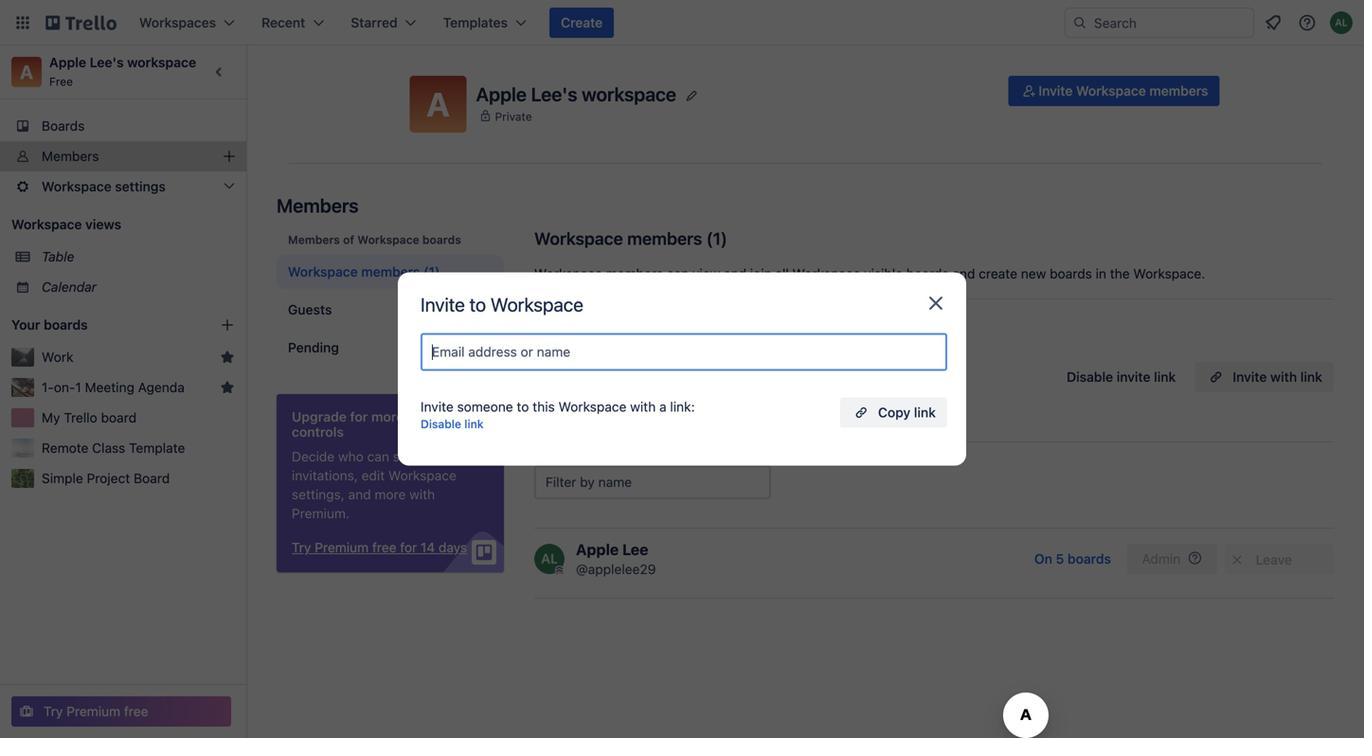 Task type: describe. For each thing, give the bounding box(es) containing it.
you
[[714, 326, 743, 346]]

send
[[393, 449, 423, 464]]

can left view
[[667, 266, 689, 281]]

invite with link button
[[1195, 362, 1334, 392]]

workspace for apple lee's workspace
[[582, 83, 677, 105]]

a for a link
[[20, 61, 33, 83]]

workspace inside anyone with an invite link can join this free workspace. you can also disable and create a new invite link for this workspace at any time.
[[826, 382, 894, 398]]

apple for apple lee @applelee29
[[576, 541, 619, 559]]

add board image
[[220, 317, 235, 333]]

copy link button
[[840, 398, 948, 428]]

1 vertical spatial workspace members
[[288, 264, 420, 280]]

on-
[[54, 380, 75, 395]]

invite members to join you
[[534, 326, 743, 346]]

pending link
[[277, 331, 504, 365]]

anyone with an invite link can join this free workspace. you can also disable and create a new invite link for this workspace at any time.
[[534, 363, 934, 417]]

boards right 5
[[1068, 551, 1112, 567]]

invite someone to this workspace with a link: disable link
[[421, 399, 695, 431]]

apple for apple lee's workspace
[[476, 83, 527, 105]]

invite to workspace
[[421, 293, 584, 316]]

lee
[[623, 541, 649, 559]]

workspace. inside anyone with an invite link can join this free workspace. you can also disable and create a new invite link for this workspace at any time.
[[799, 363, 871, 379]]

disable invite link
[[1067, 369, 1176, 385]]

leave
[[1256, 552, 1293, 568]]

sm image
[[1228, 551, 1247, 570]]

board
[[101, 410, 137, 425]]

disable link button
[[421, 415, 484, 434]]

on 5 boards link
[[1026, 544, 1120, 574]]

at
[[897, 382, 909, 398]]

free
[[124, 704, 148, 719]]

can up at
[[901, 363, 923, 379]]

invite workspace members
[[1039, 83, 1209, 99]]

a inside anyone with an invite link can join this free workspace. you can also disable and create a new invite link for this workspace at any time.
[[679, 382, 686, 398]]

invite for invite with link
[[1233, 369, 1267, 385]]

calendar link
[[42, 278, 235, 297]]

apple for apple lee's workspace free
[[49, 54, 86, 70]]

(1)
[[424, 264, 440, 280]]

0 horizontal spatial join
[[681, 326, 710, 346]]

who
[[338, 449, 364, 464]]

guests link
[[277, 293, 504, 327]]

agenda
[[138, 380, 185, 395]]

1 inside button
[[75, 380, 81, 395]]

boards up close icon
[[907, 266, 949, 281]]

pending
[[288, 340, 339, 355]]

2 horizontal spatial this
[[800, 382, 822, 398]]

for inside the upgrade for more permissions controls decide who can send invitations, edit workspace settings, and more with premium.
[[350, 409, 368, 425]]

guests
[[288, 302, 332, 317]]

Search field
[[1088, 9, 1254, 37]]

and right visible
[[953, 266, 976, 281]]

workspace inside button
[[1077, 83, 1146, 99]]

on 5 boards
[[1035, 551, 1112, 567]]

1-on-1 meeting agenda button
[[42, 378, 212, 397]]

members inside button
[[1150, 83, 1209, 99]]

boards up work
[[44, 317, 88, 333]]

also
[[534, 382, 559, 398]]

copy link
[[878, 405, 936, 420]]

anyone
[[534, 363, 580, 379]]

any
[[913, 382, 934, 398]]

premium
[[67, 704, 120, 719]]

link inside invite with link button
[[1301, 369, 1323, 385]]

admin button
[[1128, 544, 1218, 574]]

template
[[129, 440, 185, 456]]

invite for invite members to join you
[[534, 326, 578, 346]]

can inside the upgrade for more permissions controls decide who can send invitations, edit workspace settings, and more with premium.
[[367, 449, 389, 464]]

a button
[[410, 76, 467, 133]]

try premium free button
[[11, 697, 231, 727]]

invite with link
[[1233, 369, 1323, 385]]

members left the (
[[627, 228, 702, 249]]

search image
[[1073, 15, 1088, 30]]

starred icon image for work
[[220, 350, 235, 365]]

workspace views
[[11, 217, 121, 232]]

join inside anyone with an invite link can join this free workspace. you can also disable and create a new invite link for this workspace at any time.
[[718, 363, 739, 379]]

1-
[[42, 380, 54, 395]]

a link
[[11, 57, 42, 87]]

disable invite link button
[[1056, 362, 1188, 392]]

calendar
[[42, 279, 97, 295]]

apple lee's workspace link
[[49, 54, 196, 70]]

(
[[707, 228, 713, 249]]

sm image
[[1020, 81, 1039, 100]]

apple lee's workspace
[[476, 83, 677, 105]]

project
[[87, 470, 130, 486]]

of
[[343, 233, 355, 246]]

your boards
[[11, 317, 88, 333]]

workspace inside the upgrade for more permissions controls decide who can send invitations, edit workspace settings, and more with premium.
[[389, 468, 457, 483]]

you
[[875, 363, 898, 379]]

views
[[85, 217, 121, 232]]

a for a 'button'
[[427, 84, 450, 124]]

class
[[92, 440, 125, 456]]

settings,
[[292, 487, 345, 502]]

and right view
[[724, 266, 747, 281]]

remote
[[42, 440, 89, 456]]

try premium free
[[44, 704, 148, 719]]

workspace for apple lee's workspace free
[[127, 54, 196, 70]]

on
[[1035, 551, 1053, 567]]

an
[[613, 363, 628, 379]]

link:
[[670, 399, 695, 415]]

Filter by name text field
[[534, 465, 771, 499]]

disable inside button
[[1067, 369, 1114, 385]]

table link
[[42, 247, 235, 266]]

permissions
[[407, 409, 484, 425]]

invitations,
[[292, 468, 358, 483]]

work button
[[42, 348, 212, 367]]

my trello board
[[42, 410, 137, 425]]

0 notifications image
[[1262, 11, 1285, 34]]

simple project board
[[42, 470, 170, 486]]

work
[[42, 349, 73, 365]]

with inside invite someone to this workspace with a link: disable link
[[630, 399, 656, 415]]

for inside anyone with an invite link can join this free workspace. you can also disable and create a new invite link for this workspace at any time.
[[779, 382, 796, 398]]

free inside anyone with an invite link can join this free workspace. you can also disable and create a new invite link for this workspace at any time.
[[769, 363, 796, 379]]

board
[[134, 470, 170, 486]]

boards
[[42, 118, 85, 134]]

link inside invite someone to this workspace with a link: disable link
[[465, 417, 484, 431]]



Task type: locate. For each thing, give the bounding box(es) containing it.
0 vertical spatial free
[[49, 75, 73, 88]]

apple up the private in the top left of the page
[[476, 83, 527, 105]]

0 horizontal spatial this
[[533, 399, 555, 415]]

0 horizontal spatial a
[[660, 399, 667, 415]]

apple inside apple lee's workspace free
[[49, 54, 86, 70]]

0 vertical spatial members
[[42, 148, 99, 164]]

members down members of workspace boards
[[361, 264, 420, 280]]

1 horizontal spatial invite
[[718, 382, 751, 398]]

2 horizontal spatial to
[[661, 326, 677, 346]]

0 horizontal spatial 1
[[75, 380, 81, 395]]

1 vertical spatial a
[[660, 399, 667, 415]]

link inside "copy link" button
[[914, 405, 936, 420]]

for
[[779, 382, 796, 398], [350, 409, 368, 425]]

create
[[979, 266, 1018, 281], [637, 382, 675, 398]]

a inside 'button'
[[427, 84, 450, 124]]

a left link: on the bottom
[[660, 399, 667, 415]]

1 horizontal spatial join
[[718, 363, 739, 379]]

0 horizontal spatial invite
[[631, 363, 664, 379]]

members down "search" field
[[1150, 83, 1209, 99]]

can
[[667, 266, 689, 281], [692, 363, 714, 379], [901, 363, 923, 379], [367, 449, 389, 464]]

workspace. right the
[[1134, 266, 1206, 281]]

this
[[743, 363, 765, 379], [800, 382, 822, 398], [533, 399, 555, 415]]

1 vertical spatial members
[[277, 194, 359, 217]]

controls
[[292, 424, 344, 440]]

to
[[470, 293, 486, 316], [661, 326, 677, 346], [517, 399, 529, 415]]

invite inside invite someone to this workspace with a link: disable link
[[421, 399, 454, 415]]

visible
[[864, 266, 903, 281]]

with inside anyone with an invite link can join this free workspace. you can also disable and create a new invite link for this workspace at any time.
[[584, 363, 609, 379]]

join left you at the right of the page
[[681, 326, 710, 346]]

upgrade
[[292, 409, 347, 425]]

0 vertical spatial to
[[470, 293, 486, 316]]

workspace members can view and join all workspace visible boards and create new boards in the workspace.
[[534, 266, 1206, 281]]

remote class template
[[42, 440, 185, 456]]

apple inside the apple lee @applelee29
[[576, 541, 619, 559]]

join down you at the right of the page
[[718, 363, 739, 379]]

members
[[1150, 83, 1209, 99], [627, 228, 702, 249], [361, 264, 420, 280], [606, 266, 663, 281], [582, 326, 657, 346]]

1 horizontal spatial 1
[[713, 228, 721, 249]]

0 horizontal spatial a
[[20, 61, 33, 83]]

1 vertical spatial this
[[800, 382, 822, 398]]

my trello board link
[[42, 408, 235, 427]]

boards left in
[[1050, 266, 1093, 281]]

1
[[713, 228, 721, 249], [75, 380, 81, 395]]

0 vertical spatial this
[[743, 363, 765, 379]]

join left all
[[750, 266, 772, 281]]

workspace navigation collapse icon image
[[207, 59, 233, 85]]

apple lee's workspace free
[[49, 54, 196, 88]]

all
[[776, 266, 789, 281]]

2 horizontal spatial invite
[[1117, 369, 1151, 385]]

a inside invite someone to this workspace with a link: disable link
[[660, 399, 667, 415]]

1 horizontal spatial apple
[[476, 83, 527, 105]]

edit
[[362, 468, 385, 483]]

1 horizontal spatial to
[[517, 399, 529, 415]]

with
[[584, 363, 609, 379], [1271, 369, 1298, 385], [630, 399, 656, 415], [410, 487, 435, 502]]

can up link: on the bottom
[[692, 363, 714, 379]]

leave link
[[1225, 544, 1334, 574]]

0 vertical spatial create
[[979, 266, 1018, 281]]

( 1 )
[[707, 228, 728, 249]]

0 vertical spatial lee's
[[90, 54, 124, 70]]

simple
[[42, 470, 83, 486]]

apple lee (applelee29) image
[[1330, 11, 1353, 34]]

more down edit
[[375, 487, 406, 502]]

1 vertical spatial for
[[350, 409, 368, 425]]

1 horizontal spatial a
[[427, 84, 450, 124]]

close image
[[925, 292, 948, 315]]

2 vertical spatial join
[[718, 363, 739, 379]]

members of workspace boards
[[288, 233, 461, 246]]

0 vertical spatial workspace members
[[534, 228, 702, 249]]

0 vertical spatial new
[[1021, 266, 1047, 281]]

0 vertical spatial workspace.
[[1134, 266, 1206, 281]]

0 horizontal spatial workspace members
[[288, 264, 420, 280]]

1 vertical spatial create
[[637, 382, 675, 398]]

apple right a link
[[49, 54, 86, 70]]

upgrade for more permissions controls decide who can send invitations, edit workspace settings, and more with premium.
[[292, 409, 484, 521]]

0 horizontal spatial create
[[637, 382, 675, 398]]

1 vertical spatial apple
[[476, 83, 527, 105]]

0 horizontal spatial lee's
[[90, 54, 124, 70]]

to for invite someone to this workspace with a link: disable link
[[517, 399, 529, 415]]

0 vertical spatial join
[[750, 266, 772, 281]]

0 horizontal spatial apple
[[49, 54, 86, 70]]

workspace inside invite someone to this workspace with a link: disable link
[[559, 399, 627, 415]]

private
[[495, 110, 532, 123]]

lee's for apple lee's workspace free
[[90, 54, 124, 70]]

)
[[721, 228, 728, 249]]

workspace.
[[1134, 266, 1206, 281], [799, 363, 871, 379]]

workspace inside apple lee's workspace free
[[127, 54, 196, 70]]

1 up view
[[713, 228, 721, 249]]

2 vertical spatial apple
[[576, 541, 619, 559]]

members
[[42, 148, 99, 164], [277, 194, 359, 217], [288, 233, 340, 246]]

premium.
[[292, 506, 350, 521]]

1 vertical spatial workspace.
[[799, 363, 871, 379]]

boards
[[423, 233, 461, 246], [907, 266, 949, 281], [1050, 266, 1093, 281], [44, 317, 88, 333], [1068, 551, 1112, 567]]

0 vertical spatial workspace
[[127, 54, 196, 70]]

lee's for apple lee's workspace
[[531, 83, 578, 105]]

lee's
[[90, 54, 124, 70], [531, 83, 578, 105]]

apple
[[49, 54, 86, 70], [476, 83, 527, 105], [576, 541, 619, 559]]

create button
[[550, 8, 614, 38]]

join
[[750, 266, 772, 281], [681, 326, 710, 346], [718, 363, 739, 379]]

free inside apple lee's workspace free
[[49, 75, 73, 88]]

2 vertical spatial to
[[517, 399, 529, 415]]

0 vertical spatial starred icon image
[[220, 350, 235, 365]]

disable
[[563, 382, 607, 398]]

create inside anyone with an invite link can join this free workspace. you can also disable and create a new invite link for this workspace at any time.
[[637, 382, 675, 398]]

1 vertical spatial disable
[[421, 417, 461, 431]]

decide
[[292, 449, 335, 464]]

members left the of
[[288, 233, 340, 246]]

1 vertical spatial free
[[769, 363, 796, 379]]

the
[[1110, 266, 1130, 281]]

with inside invite with link button
[[1271, 369, 1298, 385]]

link inside disable invite link button
[[1154, 369, 1176, 385]]

to for invite members to join you
[[661, 326, 677, 346]]

1 horizontal spatial this
[[743, 363, 765, 379]]

simple project board link
[[42, 469, 235, 488]]

1 horizontal spatial workspace.
[[1134, 266, 1206, 281]]

members down boards
[[42, 148, 99, 164]]

and down an
[[610, 382, 633, 398]]

new inside anyone with an invite link can join this free workspace. you can also disable and create a new invite link for this workspace at any time.
[[690, 382, 715, 398]]

2 starred icon image from the top
[[220, 380, 235, 395]]

boards up '(1)'
[[423, 233, 461, 246]]

your boards with 5 items element
[[11, 314, 191, 336]]

5
[[1056, 551, 1065, 567]]

apple lee @applelee29
[[576, 541, 656, 577]]

workspace. left you
[[799, 363, 871, 379]]

1 horizontal spatial workspace members
[[534, 228, 702, 249]]

1 horizontal spatial new
[[1021, 266, 1047, 281]]

invite for invite workspace members
[[1039, 83, 1073, 99]]

members link
[[0, 141, 246, 172]]

1 vertical spatial lee's
[[531, 83, 578, 105]]

invite
[[1039, 83, 1073, 99], [421, 293, 465, 316], [534, 326, 578, 346], [1233, 369, 1267, 385], [421, 399, 454, 415]]

apple up @applelee29
[[576, 541, 619, 559]]

0 vertical spatial 1
[[713, 228, 721, 249]]

open information menu image
[[1298, 13, 1317, 32]]

1 horizontal spatial lee's
[[531, 83, 578, 105]]

1 vertical spatial 1
[[75, 380, 81, 395]]

workspace down create button
[[582, 83, 677, 105]]

create
[[561, 15, 603, 30]]

1-on-1 meeting agenda
[[42, 380, 185, 395]]

new up link: on the bottom
[[690, 382, 715, 398]]

admin
[[1142, 551, 1181, 567]]

0 horizontal spatial new
[[690, 382, 715, 398]]

0 vertical spatial a
[[679, 382, 686, 398]]

this inside invite someone to this workspace with a link: disable link
[[533, 399, 555, 415]]

and down edit
[[348, 487, 371, 502]]

members up invite members to join you
[[606, 266, 663, 281]]

a
[[20, 61, 33, 83], [427, 84, 450, 124]]

remote class template link
[[42, 439, 235, 458]]

1 horizontal spatial disable
[[1067, 369, 1114, 385]]

0 horizontal spatial workspace
[[127, 54, 196, 70]]

a
[[679, 382, 686, 398], [660, 399, 667, 415]]

1 horizontal spatial a
[[679, 382, 686, 398]]

members up an
[[582, 326, 657, 346]]

0 vertical spatial disable
[[1067, 369, 1114, 385]]

time.
[[534, 401, 565, 417]]

members up the of
[[277, 194, 359, 217]]

trello
[[64, 410, 97, 425]]

starred icon image for 1-on-1 meeting agenda
[[220, 380, 235, 395]]

invite for invite to workspace
[[421, 293, 465, 316]]

0 vertical spatial for
[[779, 382, 796, 398]]

0 horizontal spatial disable
[[421, 417, 461, 431]]

someone
[[457, 399, 513, 415]]

link
[[668, 363, 689, 379], [1154, 369, 1176, 385], [1301, 369, 1323, 385], [755, 382, 776, 398], [914, 405, 936, 420], [465, 417, 484, 431]]

a up link: on the bottom
[[679, 382, 686, 398]]

1 starred icon image from the top
[[220, 350, 235, 365]]

0 horizontal spatial for
[[350, 409, 368, 425]]

and inside the upgrade for more permissions controls decide who can send invitations, edit workspace settings, and more with premium.
[[348, 487, 371, 502]]

0 vertical spatial more
[[371, 409, 404, 425]]

can up edit
[[367, 449, 389, 464]]

Email address or name text field
[[432, 339, 944, 365]]

2 vertical spatial this
[[533, 399, 555, 415]]

more up send
[[371, 409, 404, 425]]

1 vertical spatial more
[[375, 487, 406, 502]]

lee's inside apple lee's workspace free
[[90, 54, 124, 70]]

to inside invite someone to this workspace with a link: disable link
[[517, 399, 529, 415]]

2 vertical spatial members
[[288, 233, 340, 246]]

workspace left workspace navigation collapse icon
[[127, 54, 196, 70]]

2 horizontal spatial join
[[750, 266, 772, 281]]

0 horizontal spatial to
[[470, 293, 486, 316]]

1 horizontal spatial workspace
[[582, 83, 677, 105]]

1 vertical spatial join
[[681, 326, 710, 346]]

starred icon image
[[220, 350, 235, 365], [220, 380, 235, 395]]

lee's up boards 'link'
[[90, 54, 124, 70]]

1 vertical spatial to
[[661, 326, 677, 346]]

1 vertical spatial a
[[427, 84, 450, 124]]

1 up trello
[[75, 380, 81, 395]]

with inside the upgrade for more permissions controls decide who can send invitations, edit workspace settings, and more with premium.
[[410, 487, 435, 502]]

workspace members left the (
[[534, 228, 702, 249]]

new left in
[[1021, 266, 1047, 281]]

in
[[1096, 266, 1107, 281]]

my
[[42, 410, 60, 425]]

0 vertical spatial a
[[20, 61, 33, 83]]

disable inside invite someone to this workspace with a link: disable link
[[421, 417, 461, 431]]

disable
[[1067, 369, 1114, 385], [421, 417, 461, 431]]

1 horizontal spatial for
[[779, 382, 796, 398]]

invite inside button
[[1117, 369, 1151, 385]]

1 vertical spatial new
[[690, 382, 715, 398]]

boards link
[[0, 111, 246, 141]]

invite
[[631, 363, 664, 379], [1117, 369, 1151, 385], [718, 382, 751, 398]]

primary element
[[0, 0, 1365, 45]]

your
[[11, 317, 40, 333]]

1 vertical spatial starred icon image
[[220, 380, 235, 395]]

and
[[724, 266, 747, 281], [953, 266, 976, 281], [610, 382, 633, 398], [348, 487, 371, 502]]

and inside anyone with an invite link can join this free workspace. you can also disable and create a new invite link for this workspace at any time.
[[610, 382, 633, 398]]

1 vertical spatial workspace
[[582, 83, 677, 105]]

2 horizontal spatial apple
[[576, 541, 619, 559]]

workspace members down the of
[[288, 264, 420, 280]]

0 vertical spatial apple
[[49, 54, 86, 70]]

lee's up the private in the top left of the page
[[531, 83, 578, 105]]

0 horizontal spatial free
[[49, 75, 73, 88]]

view
[[693, 266, 720, 281]]

1 horizontal spatial create
[[979, 266, 1018, 281]]

meeting
[[85, 380, 135, 395]]

@applelee29
[[576, 561, 656, 577]]

0 horizontal spatial workspace.
[[799, 363, 871, 379]]

1 horizontal spatial free
[[769, 363, 796, 379]]



Task type: vqa. For each thing, say whether or not it's contained in the screenshot.
Meeting
yes



